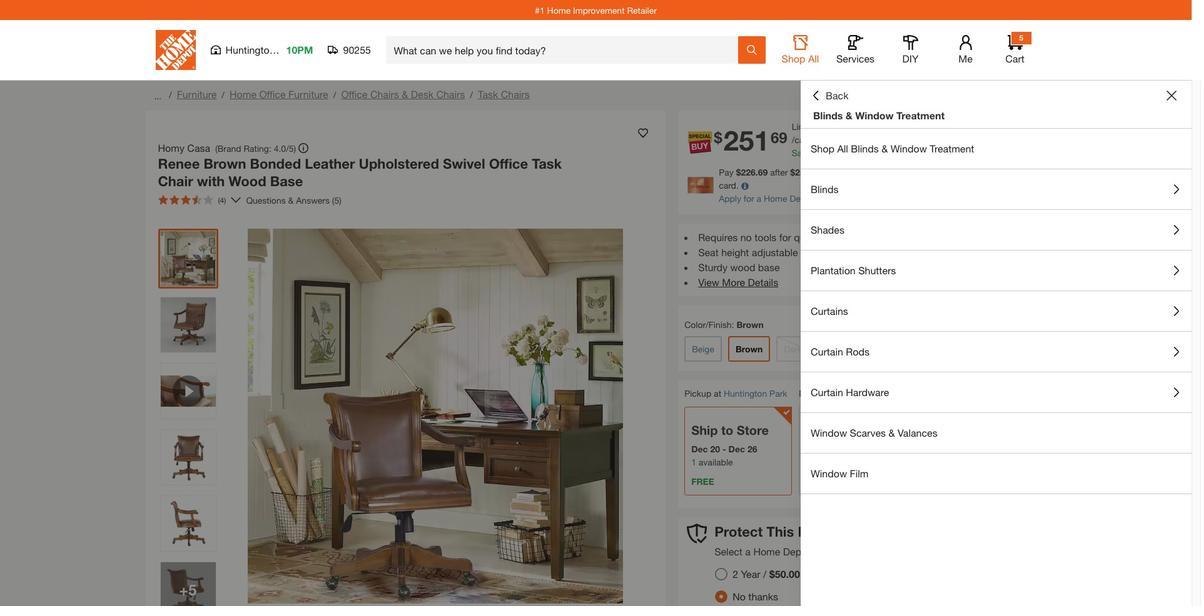 Task type: locate. For each thing, give the bounding box(es) containing it.
park left delivering
[[770, 389, 788, 399]]

shop all button
[[781, 35, 821, 65]]

90255 up scarves
[[850, 389, 875, 400]]

dec up 1 on the bottom of the page
[[692, 444, 708, 455]]

2 chairs from the left
[[436, 88, 465, 100]]

a inside protect this item select a home depot protection plan by allstate for:
[[745, 546, 751, 558]]

rating:
[[244, 143, 271, 154]]

home right furniture link
[[230, 88, 257, 100]]

to inside delivering to 90255
[[840, 389, 848, 399]]

(brand
[[215, 143, 241, 154]]

20 left per at top
[[813, 121, 823, 132]]

task inside ... / furniture / home office furniture / office chairs & desk chairs / task chairs
[[478, 88, 498, 100]]

a inside your total qualifying purchase upon opening a new card.
[[1001, 167, 1006, 178]]

all inside button
[[808, 53, 819, 64]]

office down 90255 button
[[341, 88, 368, 100]]

your total qualifying purchase upon opening a new card.
[[719, 167, 1025, 191]]

furniture
[[177, 88, 217, 100], [288, 88, 328, 100]]

1 horizontal spatial free
[[806, 477, 829, 487]]

2 vertical spatial brown
[[736, 344, 763, 355]]

blinds down back 'button'
[[813, 110, 843, 121]]

all up back 'button'
[[808, 53, 819, 64]]

apply now image
[[688, 177, 719, 194]]

0 vertical spatial a
[[1001, 167, 1006, 178]]

1 vertical spatial to
[[721, 424, 733, 438]]

curtain hardware
[[811, 387, 889, 399]]

with
[[197, 173, 225, 189]]

shop inside shop all button
[[782, 53, 806, 64]]

0 vertical spatial 90255
[[343, 44, 371, 56]]

3 dec from the left
[[837, 444, 853, 455]]

#1
[[535, 5, 545, 15]]

0 horizontal spatial dec
[[692, 444, 708, 455]]

1 vertical spatial .
[[833, 148, 836, 158]]

0 vertical spatial all
[[808, 53, 819, 64]]

$ right pay
[[736, 167, 741, 178]]

1 curtain from the top
[[811, 346, 843, 358]]

1 horizontal spatial 20
[[813, 121, 823, 132]]

0 vertical spatial curtain
[[811, 346, 843, 358]]

all left 39
[[837, 143, 848, 155]]

... / furniture / home office furniture / office chairs & desk chairs / task chairs
[[152, 88, 530, 101]]

0 horizontal spatial a
[[745, 546, 751, 558]]

0 vertical spatial task
[[478, 88, 498, 100]]

1 vertical spatial a
[[757, 193, 762, 204]]

ship to store dec 20 - dec 26 1 available
[[692, 424, 769, 468]]

1 dec from the left
[[692, 444, 708, 455]]

curtain left 90255 link
[[811, 387, 843, 399]]

dec right the -
[[729, 444, 745, 455]]

for:
[[934, 546, 949, 558]]

curtain for curtain hardware
[[811, 387, 843, 399]]

casa
[[187, 142, 210, 154]]

curtain
[[811, 346, 843, 358], [811, 387, 843, 399]]

0 horizontal spatial 20
[[710, 444, 720, 455]]

diy button
[[891, 35, 931, 65]]

view more details link
[[698, 277, 778, 288]]

to for 90255
[[840, 389, 848, 399]]

(4) button
[[153, 190, 231, 210]]

treatment up upon
[[930, 143, 975, 155]]

curtain left rods at the bottom right of the page
[[811, 346, 843, 358]]

to inside ship to store dec 20 - dec 26 1 available
[[721, 424, 733, 438]]

0 horizontal spatial furniture
[[177, 88, 217, 100]]

/ left task chairs "link"
[[470, 89, 473, 100]]

1 horizontal spatial dec
[[729, 444, 745, 455]]

6316524675112 image
[[160, 364, 216, 419]]

0 vertical spatial 20
[[813, 121, 823, 132]]

0 horizontal spatial 90255
[[343, 44, 371, 56]]

1 horizontal spatial office
[[341, 88, 368, 100]]

1 vertical spatial curtain
[[811, 387, 843, 399]]

2 horizontal spatial chairs
[[501, 88, 530, 100]]

1 vertical spatial task
[[532, 156, 562, 172]]

store
[[737, 424, 769, 438]]

curtains
[[811, 305, 848, 317]]

1 horizontal spatial 90255
[[850, 389, 875, 400]]

brown homy casa task chairs renee 64.0 image
[[160, 232, 216, 287]]

huntington right at
[[724, 389, 767, 399]]

0 horizontal spatial free
[[692, 477, 714, 487]]

1 horizontal spatial 25
[[836, 148, 846, 158]]

office down huntington park
[[259, 88, 286, 100]]

1 horizontal spatial park
[[770, 389, 788, 399]]

1 horizontal spatial a
[[757, 193, 762, 204]]

valances
[[898, 427, 938, 439]]

a right select
[[745, 546, 751, 558]]

1 horizontal spatial shop
[[811, 143, 835, 155]]

1 vertical spatial brown
[[737, 320, 764, 330]]

the home depot logo image
[[155, 30, 196, 70]]

1 vertical spatial 25
[[795, 167, 805, 178]]

per
[[826, 121, 838, 132]]

to left 90255 link
[[840, 389, 848, 399]]

home down after
[[764, 193, 788, 204]]

What can we help you find today? search field
[[394, 37, 737, 63]]

a left new in the right top of the page
[[1001, 167, 1006, 178]]

apply
[[719, 193, 741, 204]]

0 horizontal spatial all
[[808, 53, 819, 64]]

1 vertical spatial treatment
[[930, 143, 975, 155]]

office right swivel
[[489, 156, 528, 172]]

$ inside $ 251 69
[[714, 129, 722, 147]]

menu containing shop all blinds & window treatment
[[801, 129, 1192, 495]]

select
[[715, 546, 743, 558]]

1 horizontal spatial chairs
[[436, 88, 465, 100]]

90255 up ... / furniture / home office furniture / office chairs & desk chairs / task chairs
[[343, 44, 371, 56]]

depot down 'item'
[[783, 546, 811, 558]]

2 free from the left
[[806, 477, 829, 487]]

0 horizontal spatial to
[[721, 424, 733, 438]]

blinds down off
[[811, 183, 839, 195]]

25 left (
[[836, 148, 846, 158]]

1 horizontal spatial to
[[840, 389, 848, 399]]

treatment
[[897, 110, 945, 121], [930, 143, 975, 155]]

office chairs & desk chairs link
[[341, 88, 465, 100]]

0 vertical spatial brown
[[204, 156, 246, 172]]

brown inside button
[[736, 344, 763, 355]]

shop
[[782, 53, 806, 64], [811, 143, 835, 155]]

for inside requires no tools for quick and easy assembly seat height adjustable sturdy wood base view more details
[[779, 232, 791, 243]]

& left the 'desk'
[[402, 88, 408, 100]]

2 vertical spatial blinds
[[811, 183, 839, 195]]

&
[[402, 88, 408, 100], [846, 110, 853, 121], [882, 143, 888, 155], [288, 195, 294, 206], [889, 427, 895, 439]]

free for friday,
[[806, 477, 829, 487]]

/ down 90255 button
[[333, 89, 336, 100]]

2 horizontal spatial dec
[[837, 444, 853, 455]]

shades
[[811, 224, 845, 236]]

swivel
[[443, 156, 485, 172]]

all for shop all
[[808, 53, 819, 64]]

1 vertical spatial 90255
[[850, 389, 875, 400]]

1 horizontal spatial all
[[837, 143, 848, 155]]

renee
[[158, 156, 200, 172]]

& right scarves
[[889, 427, 895, 439]]

2 horizontal spatial office
[[489, 156, 528, 172]]

bonded
[[250, 156, 301, 172]]

option group
[[710, 564, 810, 607]]

brown right the :
[[737, 320, 764, 330]]

. down order
[[842, 135, 844, 145]]

2 curtain from the top
[[811, 387, 843, 399]]

0 vertical spatial treatment
[[897, 110, 945, 121]]

90255 inside delivering to 90255
[[850, 389, 875, 400]]

hardware
[[846, 387, 889, 399]]

39
[[850, 148, 860, 158]]

requires
[[698, 232, 738, 243]]

25 left off
[[795, 167, 805, 178]]

1 horizontal spatial for
[[779, 232, 791, 243]]

dec left 22
[[837, 444, 853, 455]]

depot down off
[[790, 193, 814, 204]]

0 vertical spatial shop
[[782, 53, 806, 64]]

cart 5
[[1006, 33, 1025, 64]]

curtain rods button
[[801, 332, 1192, 372]]

menu
[[801, 129, 1192, 495]]

1 vertical spatial for
[[779, 232, 791, 243]]

$ left 251
[[714, 129, 722, 147]]

1 free from the left
[[692, 477, 714, 487]]

easy
[[841, 232, 862, 243]]

homy
[[158, 142, 185, 154]]

curtains button
[[801, 292, 1192, 332]]

shop inside shop all blinds & window treatment link
[[811, 143, 835, 155]]

plantation
[[811, 265, 856, 277]]

5
[[1019, 33, 1024, 43]]

color/finish
[[685, 320, 732, 330]]

1 horizontal spatial furniture
[[288, 88, 328, 100]]

$ up 160 at the right of page
[[822, 135, 827, 145]]

depot
[[790, 193, 814, 204], [783, 546, 811, 558]]

blinds inside button
[[811, 183, 839, 195]]

%)
[[860, 148, 871, 158]]

0 vertical spatial park
[[278, 44, 298, 56]]

a down "226.69"
[[757, 193, 762, 204]]

$ right save
[[814, 148, 819, 158]]

/ right furniture link
[[222, 89, 225, 100]]

$ right after
[[790, 167, 795, 178]]

1 vertical spatial all
[[837, 143, 848, 155]]

no
[[741, 232, 752, 243]]

1 horizontal spatial huntington
[[724, 389, 767, 399]]

0 vertical spatial blinds
[[813, 110, 843, 121]]

available
[[699, 457, 733, 468]]

limit
[[792, 121, 811, 132]]

0 vertical spatial depot
[[790, 193, 814, 204]]

90255 link
[[850, 388, 875, 401]]

brown down color/finish : brown
[[736, 344, 763, 355]]

feedback link image
[[1184, 211, 1201, 279]]

for up adjustable
[[779, 232, 791, 243]]

brown down the (brand
[[204, 156, 246, 172]]

0 vertical spatial for
[[744, 193, 754, 204]]

upholstered
[[359, 156, 439, 172]]

1 horizontal spatial .
[[842, 135, 844, 145]]

& inside ... / furniture / home office furniture / office chairs & desk chairs / task chairs
[[402, 88, 408, 100]]

furniture right ... button
[[177, 88, 217, 100]]

furniture down 10pm
[[288, 88, 328, 100]]

pickup at huntington park
[[685, 389, 788, 399]]

color/finish : brown
[[685, 320, 764, 330]]

free down friday,
[[806, 477, 829, 487]]

dec
[[692, 444, 708, 455], [729, 444, 745, 455], [837, 444, 853, 455]]

. down 411
[[833, 148, 836, 158]]

window up shop all blinds & window treatment
[[856, 110, 894, 121]]

& right "%)" at the top of page
[[882, 143, 888, 155]]

home up '2 year / $50.00'
[[754, 546, 781, 558]]

2 horizontal spatial a
[[1001, 167, 1006, 178]]

treatment up shop all blinds & window treatment
[[897, 110, 945, 121]]

huntington left 10pm
[[226, 44, 275, 56]]

1 vertical spatial shop
[[811, 143, 835, 155]]

20 inside limit 20 per order /carton $ 411 . 94 save $ 160 . 25 ( 39 %)
[[813, 121, 823, 132]]

renee brown bonded leather upholstered swivel office task chair with wood base
[[158, 156, 562, 189]]

(
[[848, 148, 850, 158]]

90255
[[343, 44, 371, 56], [850, 389, 875, 400]]

park up home office furniture link
[[278, 44, 298, 56]]

2 vertical spatial a
[[745, 546, 751, 558]]

1 horizontal spatial task
[[532, 156, 562, 172]]

item
[[798, 524, 827, 541]]

0 horizontal spatial 25
[[795, 167, 805, 178]]

0 horizontal spatial task
[[478, 88, 498, 100]]

more
[[722, 277, 745, 288]]

20 left the -
[[710, 444, 720, 455]]

home right #1
[[547, 5, 571, 15]]

huntington
[[226, 44, 275, 56], [724, 389, 767, 399]]

4.0
[[274, 143, 286, 154]]

to up the -
[[721, 424, 733, 438]]

base
[[758, 262, 780, 273]]

0 horizontal spatial huntington
[[226, 44, 275, 56]]

delivery friday, dec 22
[[806, 424, 865, 455]]

/ right ...
[[169, 89, 172, 100]]

0 horizontal spatial park
[[278, 44, 298, 56]]

0 horizontal spatial chairs
[[370, 88, 399, 100]]

all
[[808, 53, 819, 64], [837, 143, 848, 155]]

blinds right (
[[851, 143, 879, 155]]

window film link
[[801, 454, 1192, 494]]

window up purchase
[[891, 143, 927, 155]]

this
[[767, 524, 794, 541]]

free
[[692, 477, 714, 487], [806, 477, 829, 487]]

for down the info icon
[[744, 193, 754, 204]]

home office furniture link
[[230, 88, 328, 100]]

1 vertical spatial 20
[[710, 444, 720, 455]]

0 vertical spatial 25
[[836, 148, 846, 158]]

homy casa
[[158, 142, 210, 154]]

seat
[[698, 247, 719, 258]]

2
[[733, 569, 738, 581]]

plantation shutters
[[811, 265, 896, 277]]

22
[[856, 444, 865, 455]]

0 horizontal spatial .
[[833, 148, 836, 158]]

plan
[[862, 546, 882, 558]]

/carton
[[792, 135, 820, 145]]

blinds for blinds
[[811, 183, 839, 195]]

0 horizontal spatial shop
[[782, 53, 806, 64]]

retailer
[[627, 5, 657, 15]]

to for store
[[721, 424, 733, 438]]

1 vertical spatial depot
[[783, 546, 811, 558]]

free down 1 on the bottom of the page
[[692, 477, 714, 487]]

beige
[[692, 344, 715, 355]]

all inside menu
[[837, 143, 848, 155]]

0 vertical spatial to
[[840, 389, 848, 399]]

... button
[[152, 87, 164, 104]]

office inside renee brown bonded leather upholstered swivel office task chair with wood base
[[489, 156, 528, 172]]

a
[[1001, 167, 1006, 178], [757, 193, 762, 204], [745, 546, 751, 558]]



Task type: vqa. For each thing, say whether or not it's contained in the screenshot.
right the Shop All
no



Task type: describe. For each thing, give the bounding box(es) containing it.
new
[[1009, 167, 1025, 178]]

leather
[[305, 156, 355, 172]]

details
[[748, 277, 778, 288]]

10pm
[[286, 44, 313, 56]]

rods
[[846, 346, 870, 358]]

shop for shop all blinds & window treatment
[[811, 143, 835, 155]]

protect
[[715, 524, 763, 541]]

251
[[724, 124, 770, 157]]

chair
[[158, 173, 193, 189]]

26
[[748, 444, 757, 455]]

depot inside protect this item select a home depot protection plan by allstate for:
[[783, 546, 811, 558]]

film
[[850, 468, 869, 480]]

scarves
[[850, 427, 886, 439]]

1 vertical spatial park
[[770, 389, 788, 399]]

1 vertical spatial huntington
[[724, 389, 767, 399]]

3.5 stars image
[[158, 195, 213, 205]]

back
[[826, 89, 849, 101]]

curtain hardware button
[[801, 373, 1192, 413]]

94
[[844, 135, 854, 145]]

shop all blinds & window treatment
[[811, 143, 975, 155]]

1
[[692, 457, 696, 468]]

90255 button
[[328, 44, 371, 56]]

delivering to 90255
[[799, 389, 875, 400]]

dec inside delivery friday, dec 22
[[837, 444, 853, 455]]

1 furniture from the left
[[177, 88, 217, 100]]

/5)
[[286, 143, 296, 154]]

sturdy
[[698, 262, 728, 273]]

off
[[808, 167, 825, 178]]

info image
[[741, 183, 749, 190]]

blinds for blinds & window treatment
[[813, 110, 843, 121]]

...
[[154, 90, 161, 101]]

me
[[959, 53, 973, 64]]

free for to
[[692, 477, 714, 487]]

questions
[[246, 195, 286, 206]]

wood
[[229, 173, 266, 189]]

huntington park
[[226, 44, 298, 56]]

(brand rating: 4.0 /5)
[[215, 143, 296, 154]]

$ 251 69
[[714, 124, 788, 157]]

shutters
[[859, 265, 896, 277]]

1 vertical spatial blinds
[[851, 143, 879, 155]]

and
[[821, 232, 838, 243]]

brown homy casa task chairs renee 4f.3 image
[[160, 497, 216, 552]]

desk
[[411, 88, 434, 100]]

after
[[770, 167, 788, 178]]

3 chairs from the left
[[501, 88, 530, 100]]

pickup
[[685, 389, 712, 399]]

back button
[[811, 89, 849, 102]]

curtain for curtain rods
[[811, 346, 843, 358]]

shop for shop all
[[782, 53, 806, 64]]

window down friday,
[[811, 468, 847, 480]]

protection
[[813, 546, 859, 558]]

window scarves & valances link
[[801, 414, 1192, 454]]

no thanks
[[733, 592, 778, 603]]

(4) link
[[153, 190, 241, 210]]

window film
[[811, 468, 869, 480]]

window scarves & valances
[[811, 427, 938, 439]]

delivery
[[806, 424, 854, 438]]

(4)
[[218, 196, 226, 205]]

0 horizontal spatial for
[[744, 193, 754, 204]]

pay $ 226.69 after $ 25 off
[[719, 167, 825, 178]]

card
[[859, 193, 878, 204]]

90255 inside button
[[343, 44, 371, 56]]

by
[[885, 546, 895, 558]]

brown homy casa task chairs renee 1f.4 image
[[160, 563, 216, 607]]

no
[[733, 592, 746, 603]]

view
[[698, 277, 720, 288]]

curtain rods
[[811, 346, 870, 358]]

& right per at top
[[846, 110, 853, 121]]

opening
[[967, 167, 999, 178]]

consumer
[[816, 193, 857, 204]]

pay
[[719, 167, 734, 178]]

home inside ... / furniture / home office furniture / office chairs & desk chairs / task chairs
[[230, 88, 257, 100]]

services
[[837, 53, 875, 64]]

home inside protect this item select a home depot protection plan by allstate for:
[[754, 546, 781, 558]]

limit 20 per order /carton $ 411 . 94 save $ 160 . 25 ( 39 %)
[[792, 121, 871, 158]]

& down base
[[288, 195, 294, 206]]

69
[[771, 129, 788, 147]]

brown button
[[728, 337, 770, 362]]

160
[[819, 148, 833, 158]]

plantation shutters button
[[801, 251, 1192, 291]]

drawer close image
[[1167, 91, 1177, 101]]

me button
[[946, 35, 986, 65]]

25 inside limit 20 per order /carton $ 411 . 94 save $ 160 . 25 ( 39 %)
[[836, 148, 846, 158]]

option group containing 2 year /
[[710, 564, 810, 607]]

/ right year
[[763, 569, 767, 581]]

delivering
[[799, 389, 838, 399]]

#1 home improvement retailer
[[535, 5, 657, 15]]

(5)
[[332, 195, 342, 206]]

year
[[741, 569, 761, 581]]

brown inside renee brown bonded leather upholstered swivel office task chair with wood base
[[204, 156, 246, 172]]

furniture link
[[177, 88, 217, 100]]

0 vertical spatial huntington
[[226, 44, 275, 56]]

1 chairs from the left
[[370, 88, 399, 100]]

shop all blinds & window treatment link
[[801, 129, 1192, 169]]

apply for a home depot consumer card link
[[719, 193, 878, 204]]

your
[[827, 167, 844, 178]]

2 furniture from the left
[[288, 88, 328, 100]]

0 horizontal spatial office
[[259, 88, 286, 100]]

at
[[714, 389, 721, 399]]

20 inside ship to store dec 20 - dec 26 1 available
[[710, 444, 720, 455]]

order
[[841, 121, 861, 132]]

total
[[847, 167, 864, 178]]

all for shop all blinds & window treatment
[[837, 143, 848, 155]]

brown homy casa task chairs renee e1.1 image
[[160, 298, 216, 353]]

task inside renee brown bonded leather upholstered swivel office task chair with wood base
[[532, 156, 562, 172]]

2 dec from the left
[[729, 444, 745, 455]]

blinds & window treatment
[[813, 110, 945, 121]]

thanks
[[749, 592, 778, 603]]

window up friday,
[[811, 427, 847, 439]]

brown homy casa task chairs renee c3.2 image
[[160, 430, 216, 486]]

2 year / $50.00
[[733, 569, 800, 581]]

blinds button
[[801, 170, 1192, 210]]

0 vertical spatial .
[[842, 135, 844, 145]]



